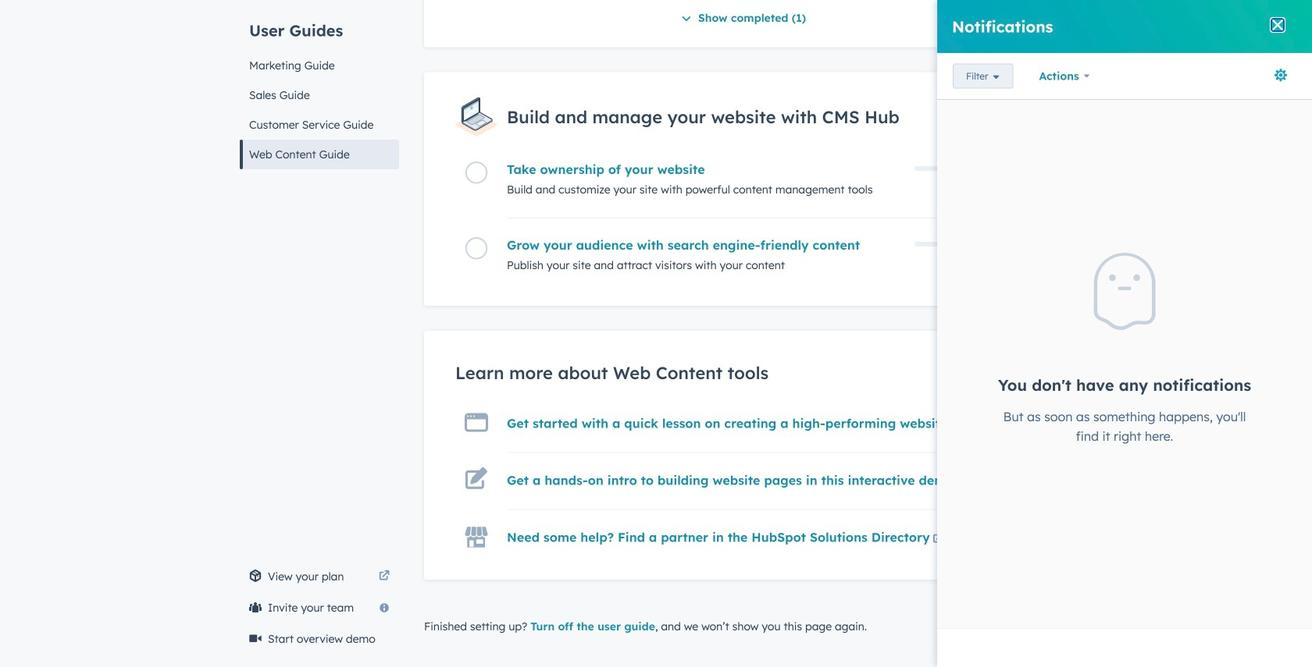 Task type: locate. For each thing, give the bounding box(es) containing it.
user guides element
[[240, 0, 399, 169]]

link opens in a new window image
[[933, 531, 944, 549], [933, 534, 944, 545]]

2 link opens in a new window image from the top
[[933, 534, 944, 545]]

link opens in a new window image
[[379, 568, 390, 587], [379, 572, 390, 583]]

2 link opens in a new window image from the top
[[379, 572, 390, 583]]



Task type: vqa. For each thing, say whether or not it's contained in the screenshot.
Link opens in a new window image
yes



Task type: describe. For each thing, give the bounding box(es) containing it.
1 link opens in a new window image from the top
[[933, 531, 944, 549]]

1 link opens in a new window image from the top
[[379, 568, 390, 587]]



